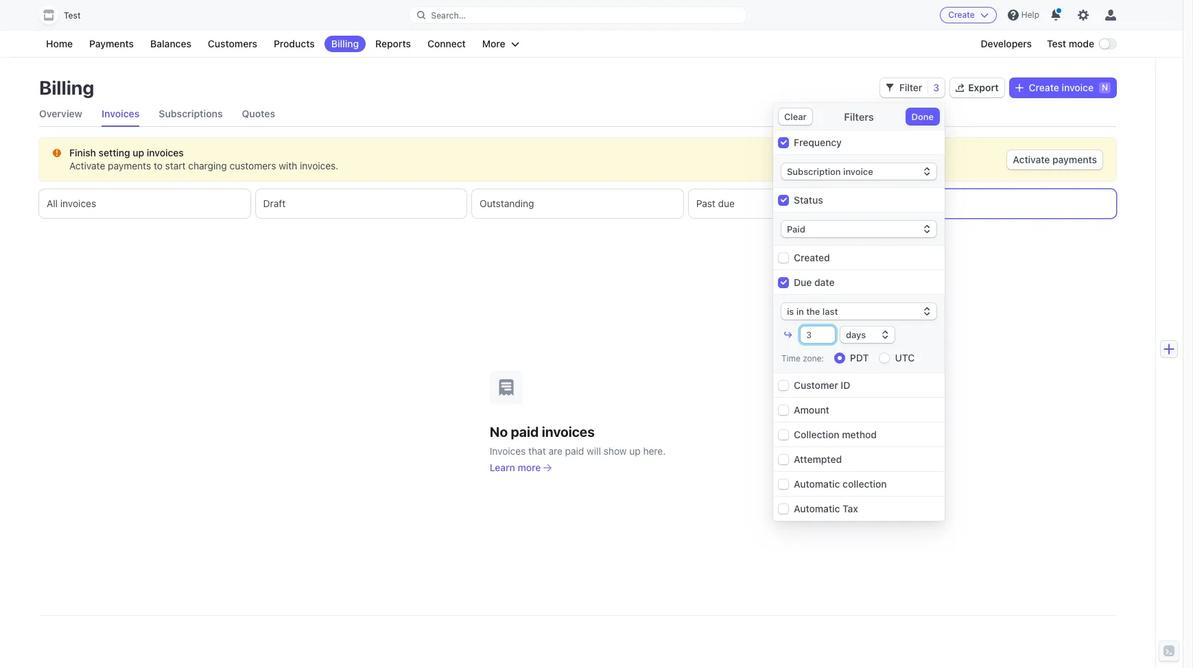 Task type: locate. For each thing, give the bounding box(es) containing it.
up left here.
[[630, 445, 641, 457]]

1 vertical spatial invoices
[[490, 445, 526, 457]]

test inside 'button'
[[64, 10, 81, 21]]

activate payments
[[1014, 154, 1098, 165]]

invoices up setting
[[102, 108, 140, 119]]

customers
[[208, 38, 257, 49]]

1 horizontal spatial svg image
[[1016, 84, 1024, 92]]

test
[[64, 10, 81, 21], [1048, 38, 1067, 49]]

invoices
[[102, 108, 140, 119], [490, 445, 526, 457]]

frequency
[[794, 137, 842, 148]]

2 horizontal spatial invoices
[[542, 424, 595, 440]]

1 horizontal spatial invoices
[[490, 445, 526, 457]]

0 vertical spatial invoices
[[102, 108, 140, 119]]

1 vertical spatial paid
[[565, 445, 585, 457]]

create up developers link
[[949, 10, 975, 20]]

1 horizontal spatial billing
[[331, 38, 359, 49]]

notifications image
[[1051, 10, 1062, 21]]

past due
[[697, 198, 735, 209]]

activate
[[1014, 154, 1051, 165], [69, 160, 105, 172]]

invoices inside finish setting up invoices activate payments to start charging customers with invoices.
[[147, 147, 184, 159]]

automatic left tax
[[794, 503, 841, 515]]

payments link
[[82, 36, 141, 52]]

1 vertical spatial tab list
[[39, 189, 1117, 218]]

billing
[[331, 38, 359, 49], [39, 76, 94, 99]]

0 horizontal spatial test
[[64, 10, 81, 21]]

past
[[697, 198, 716, 209]]

invoices for invoices that are paid will show up here.
[[490, 445, 526, 457]]

connect
[[428, 38, 466, 49]]

automatic
[[794, 479, 841, 490], [794, 503, 841, 515]]

2 automatic from the top
[[794, 503, 841, 515]]

1 automatic from the top
[[794, 479, 841, 490]]

invoices inside button
[[60, 198, 96, 209]]

None number field
[[801, 327, 836, 343]]

connect link
[[421, 36, 473, 52]]

1 vertical spatial test
[[1048, 38, 1067, 49]]

automatic for automatic collection
[[794, 479, 841, 490]]

activate up paid button
[[1014, 154, 1051, 165]]

developers
[[981, 38, 1033, 49]]

create invoice
[[1030, 82, 1094, 93]]

0 vertical spatial automatic
[[794, 479, 841, 490]]

create
[[949, 10, 975, 20], [1030, 82, 1060, 93]]

svg image left finish
[[53, 149, 61, 157]]

done
[[912, 111, 934, 122]]

invoices
[[147, 147, 184, 159], [60, 198, 96, 209], [542, 424, 595, 440]]

customers
[[230, 160, 276, 172]]

invoices right all
[[60, 198, 96, 209]]

method
[[843, 429, 877, 441]]

learn
[[490, 462, 516, 473]]

1 vertical spatial invoices
[[60, 198, 96, 209]]

help
[[1022, 10, 1040, 20]]

activate down finish
[[69, 160, 105, 172]]

reports
[[376, 38, 411, 49]]

home
[[46, 38, 73, 49]]

1 horizontal spatial test
[[1048, 38, 1067, 49]]

tab list containing all invoices
[[39, 189, 1117, 218]]

1 vertical spatial up
[[630, 445, 641, 457]]

invoices inside tab list
[[102, 108, 140, 119]]

home link
[[39, 36, 80, 52]]

1 vertical spatial create
[[1030, 82, 1060, 93]]

to
[[154, 160, 163, 172]]

0 horizontal spatial create
[[949, 10, 975, 20]]

reports link
[[369, 36, 418, 52]]

automatic down attempted
[[794, 479, 841, 490]]

0 horizontal spatial activate
[[69, 160, 105, 172]]

2 tab list from the top
[[39, 189, 1117, 218]]

n
[[1103, 82, 1109, 93]]

0 horizontal spatial invoices
[[60, 198, 96, 209]]

0 vertical spatial up
[[133, 147, 144, 159]]

learn more
[[490, 462, 541, 473]]

tab list
[[39, 102, 1117, 127], [39, 189, 1117, 218]]

more
[[518, 462, 541, 473]]

with
[[279, 160, 297, 172]]

svg image right export
[[1016, 84, 1024, 92]]

products link
[[267, 36, 322, 52]]

test left mode
[[1048, 38, 1067, 49]]

0 vertical spatial test
[[64, 10, 81, 21]]

payments inside finish setting up invoices activate payments to start charging customers with invoices.
[[108, 160, 151, 172]]

paid
[[913, 198, 934, 209]]

tax
[[843, 503, 859, 515]]

up right setting
[[133, 147, 144, 159]]

finish setting up invoices activate payments to start charging customers with invoices.
[[69, 147, 339, 172]]

0 horizontal spatial up
[[133, 147, 144, 159]]

0 horizontal spatial payments
[[108, 160, 151, 172]]

overview link
[[39, 102, 82, 126]]

2 vertical spatial invoices
[[542, 424, 595, 440]]

1 vertical spatial billing
[[39, 76, 94, 99]]

svg image
[[1016, 84, 1024, 92], [53, 149, 61, 157]]

paid
[[511, 424, 539, 440], [565, 445, 585, 457]]

1 vertical spatial automatic
[[794, 503, 841, 515]]

1 horizontal spatial create
[[1030, 82, 1060, 93]]

billing up overview in the top of the page
[[39, 76, 94, 99]]

setting
[[99, 147, 130, 159]]

0 horizontal spatial svg image
[[53, 149, 61, 157]]

customer id
[[794, 380, 851, 391]]

learn more link
[[490, 461, 552, 475]]

paid up that
[[511, 424, 539, 440]]

create inside button
[[949, 10, 975, 20]]

0 horizontal spatial invoices
[[102, 108, 140, 119]]

that
[[529, 445, 546, 457]]

subscriptions
[[159, 108, 223, 119]]

invoices up learn
[[490, 445, 526, 457]]

customer
[[794, 380, 839, 391]]

0 vertical spatial paid
[[511, 424, 539, 440]]

0 vertical spatial invoices
[[147, 147, 184, 159]]

due date
[[794, 277, 835, 288]]

test for test
[[64, 10, 81, 21]]

quotes
[[242, 108, 275, 119]]

invoices up 'invoices that are paid will show up here.'
[[542, 424, 595, 440]]

billing left reports at the top left
[[331, 38, 359, 49]]

test up home
[[64, 10, 81, 21]]

create button
[[941, 7, 997, 23]]

up
[[133, 147, 144, 159], [630, 445, 641, 457]]

show
[[604, 445, 627, 457]]

1 horizontal spatial paid
[[565, 445, 585, 457]]

payments
[[1053, 154, 1098, 165], [108, 160, 151, 172]]

tab list containing overview
[[39, 102, 1117, 127]]

create for create
[[949, 10, 975, 20]]

overview
[[39, 108, 82, 119]]

invoices up to
[[147, 147, 184, 159]]

due
[[794, 277, 812, 288]]

0 vertical spatial svg image
[[1016, 84, 1024, 92]]

paid right the are on the bottom of page
[[565, 445, 585, 457]]

outstanding button
[[472, 189, 684, 218]]

0 vertical spatial tab list
[[39, 102, 1117, 127]]

1 tab list from the top
[[39, 102, 1117, 127]]

create for create invoice
[[1030, 82, 1060, 93]]

status
[[794, 194, 824, 206]]

pdt
[[851, 352, 869, 364]]

create left the invoice
[[1030, 82, 1060, 93]]

0 vertical spatial create
[[949, 10, 975, 20]]

svg image
[[886, 84, 894, 92]]

balances link
[[144, 36, 198, 52]]

are
[[549, 445, 563, 457]]

up inside finish setting up invoices activate payments to start charging customers with invoices.
[[133, 147, 144, 159]]

export button
[[951, 78, 1005, 97]]

0 vertical spatial billing
[[331, 38, 359, 49]]

1 horizontal spatial invoices
[[147, 147, 184, 159]]

Search… text field
[[409, 7, 747, 24]]



Task type: vqa. For each thing, say whether or not it's contained in the screenshot.
verification
no



Task type: describe. For each thing, give the bounding box(es) containing it.
collection
[[794, 429, 840, 441]]

automatic for automatic tax
[[794, 503, 841, 515]]

invoices.
[[300, 160, 339, 172]]

amount
[[794, 404, 830, 416]]

date
[[815, 277, 835, 288]]

payments
[[89, 38, 134, 49]]

all invoices
[[47, 198, 96, 209]]

collection method
[[794, 429, 877, 441]]

paid button
[[906, 189, 1117, 218]]

collection
[[843, 479, 887, 490]]

time
[[782, 353, 801, 364]]

all
[[47, 198, 58, 209]]

clear
[[785, 111, 807, 122]]

automatic collection
[[794, 479, 887, 490]]

test mode
[[1048, 38, 1095, 49]]

balances
[[150, 38, 191, 49]]

help button
[[1003, 4, 1046, 26]]

activate payments link
[[1008, 150, 1103, 170]]

1 vertical spatial svg image
[[53, 149, 61, 157]]

attempted
[[794, 454, 843, 465]]

invoice
[[1062, 82, 1094, 93]]

1 horizontal spatial payments
[[1053, 154, 1098, 165]]

more button
[[476, 36, 526, 52]]

id
[[841, 380, 851, 391]]

here.
[[644, 445, 666, 457]]

invoices that are paid will show up here.
[[490, 445, 666, 457]]

search…
[[431, 10, 466, 20]]

mode
[[1069, 38, 1095, 49]]

quotes link
[[242, 102, 275, 126]]

done button
[[907, 108, 940, 125]]

test for test mode
[[1048, 38, 1067, 49]]

products
[[274, 38, 315, 49]]

created
[[794, 252, 831, 264]]

outstanding
[[480, 198, 534, 209]]

finish
[[69, 147, 96, 159]]

no paid invoices
[[490, 424, 595, 440]]

time zone:
[[782, 353, 824, 364]]

0 horizontal spatial billing
[[39, 76, 94, 99]]

utc
[[896, 352, 915, 364]]

1 horizontal spatial up
[[630, 445, 641, 457]]

draft
[[263, 198, 286, 209]]

filters
[[845, 111, 875, 123]]

activate inside finish setting up invoices activate payments to start charging customers with invoices.
[[69, 160, 105, 172]]

1 horizontal spatial activate
[[1014, 154, 1051, 165]]

automatic tax
[[794, 503, 859, 515]]

filter
[[900, 82, 923, 93]]

start
[[165, 160, 186, 172]]

draft button
[[256, 189, 467, 218]]

clear button
[[779, 108, 813, 125]]

all invoices button
[[39, 189, 250, 218]]

more
[[483, 38, 506, 49]]

due
[[719, 198, 735, 209]]

no
[[490, 424, 508, 440]]

billing link
[[325, 36, 366, 52]]

export
[[969, 82, 999, 93]]

zone:
[[803, 353, 824, 364]]

will
[[587, 445, 601, 457]]

3
[[934, 82, 940, 93]]

invoices link
[[102, 102, 140, 126]]

past due button
[[689, 189, 900, 218]]

invoices for invoices
[[102, 108, 140, 119]]

subscriptions link
[[159, 102, 223, 126]]

charging
[[188, 160, 227, 172]]

customers link
[[201, 36, 264, 52]]

test button
[[39, 5, 94, 25]]

developers link
[[975, 36, 1039, 52]]

0 horizontal spatial paid
[[511, 424, 539, 440]]

Search… search field
[[409, 7, 747, 24]]



